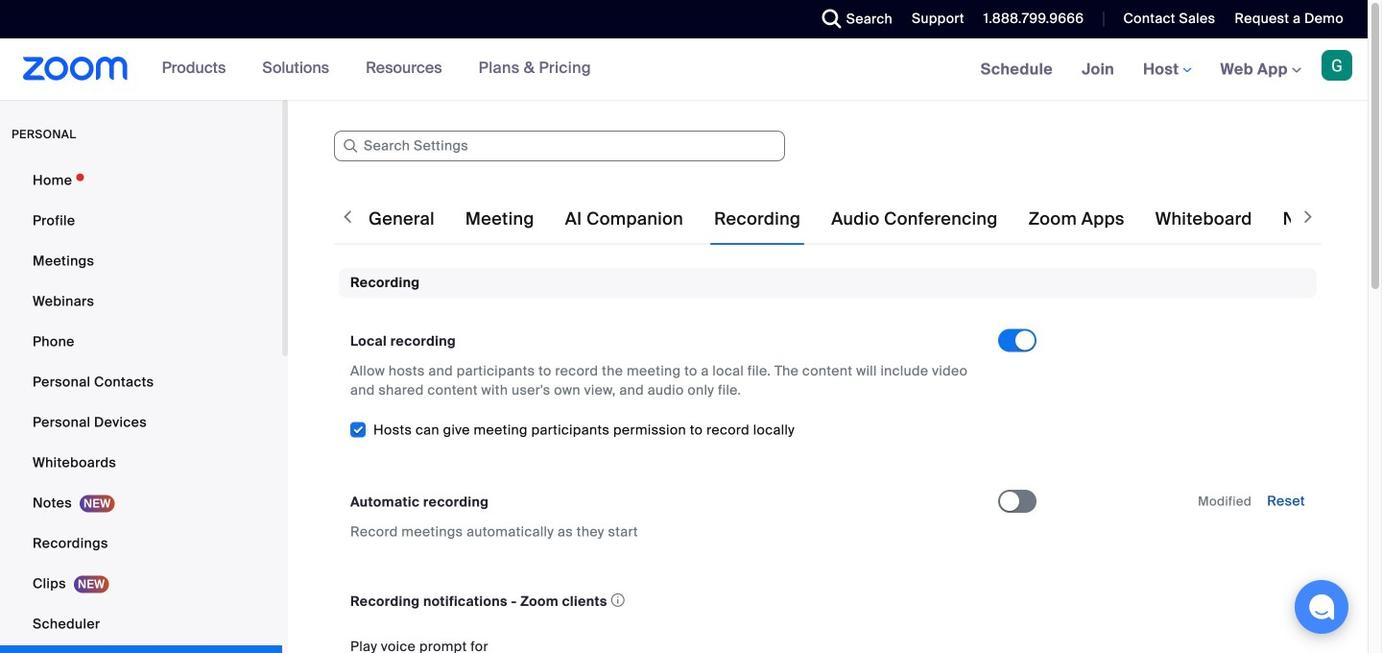 Task type: describe. For each thing, give the bounding box(es) containing it.
Search Settings text field
[[334, 131, 786, 161]]

open chat image
[[1309, 593, 1336, 620]]

info outline image
[[611, 588, 625, 613]]

recording element
[[339, 268, 1318, 653]]



Task type: locate. For each thing, give the bounding box(es) containing it.
meetings navigation
[[967, 38, 1368, 101]]

scroll left image
[[338, 207, 357, 227]]

application inside recording element
[[351, 588, 981, 614]]

banner
[[0, 38, 1368, 101]]

application
[[351, 588, 981, 614]]

product information navigation
[[148, 38, 606, 100]]

zoom logo image
[[23, 57, 128, 81]]

personal menu menu
[[0, 161, 282, 653]]

profile picture image
[[1322, 50, 1353, 81]]

tabs of my account settings page tab list
[[365, 192, 1383, 246]]

scroll right image
[[1299, 207, 1319, 227]]



Task type: vqa. For each thing, say whether or not it's contained in the screenshot.
Personal Menu menu
yes



